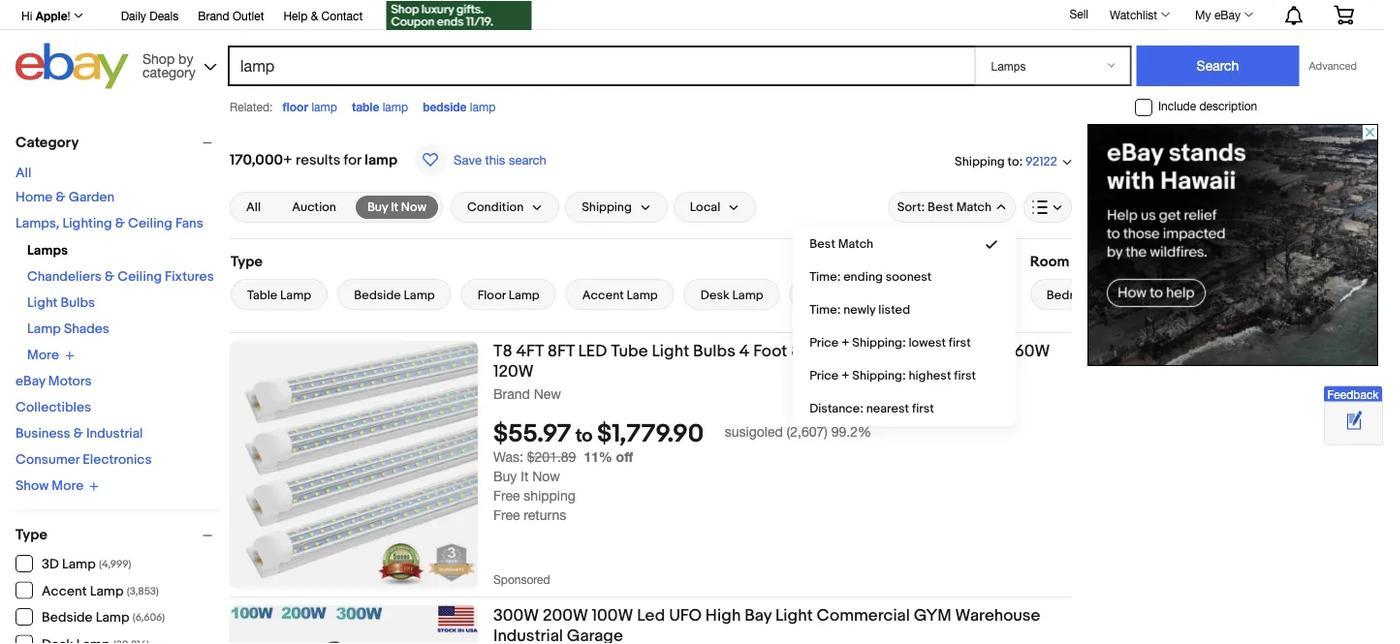 Task type: vqa. For each thing, say whether or not it's contained in the screenshot.
"Time: ending soonest"
yes



Task type: locate. For each thing, give the bounding box(es) containing it.
1 vertical spatial match
[[838, 237, 873, 252]]

nearest
[[866, 402, 909, 417]]

0 vertical spatial industrial
[[86, 426, 143, 442]]

collectibles
[[16, 400, 91, 416]]

1 horizontal spatial ebay
[[1214, 8, 1241, 21]]

0 horizontal spatial best
[[809, 237, 835, 252]]

category
[[16, 134, 79, 151]]

lamp right the table
[[280, 288, 311, 303]]

light right bay
[[775, 606, 813, 626]]

buy inside susigoled (2,607) 99.2% was: $201.89 11% off buy it now free shipping free returns
[[493, 468, 517, 484]]

1 horizontal spatial led
[[842, 341, 871, 362]]

0 horizontal spatial ebay
[[16, 374, 45, 390]]

1 horizontal spatial to
[[1008, 154, 1019, 169]]

0 vertical spatial it
[[391, 200, 398, 215]]

all link up home at the top left
[[16, 165, 31, 182]]

0 horizontal spatial shipping
[[582, 200, 632, 215]]

0 vertical spatial all
[[16, 165, 31, 182]]

lamp right bedside
[[470, 100, 496, 113]]

0 vertical spatial buy
[[367, 200, 388, 215]]

all
[[16, 165, 31, 182], [246, 200, 261, 215]]

lighting
[[62, 216, 112, 232]]

1 led from the left
[[578, 341, 607, 362]]

first right lowest
[[949, 336, 971, 351]]

my
[[1195, 8, 1211, 21]]

1 horizontal spatial it
[[521, 468, 529, 484]]

condition button
[[451, 192, 559, 223]]

type
[[231, 253, 263, 270], [16, 527, 48, 544]]

free left returns
[[493, 507, 520, 523]]

led
[[578, 341, 607, 362], [842, 341, 871, 362]]

1 vertical spatial brand
[[493, 386, 530, 402]]

time: for time: newly listed
[[809, 303, 841, 318]]

time: inside "link"
[[809, 270, 841, 285]]

1 vertical spatial first
[[954, 369, 976, 384]]

all up home at the top left
[[16, 165, 31, 182]]

0 horizontal spatial to
[[575, 425, 593, 448]]

first down fixture
[[954, 369, 976, 384]]

1 vertical spatial accent
[[42, 583, 87, 600]]

industrial inside ebay motors collectibles business & industrial consumer electronics
[[86, 426, 143, 442]]

4
[[739, 341, 750, 362]]

foot right 8
[[805, 341, 839, 362]]

200w
[[543, 606, 588, 626]]

bedside
[[423, 100, 467, 113]]

1 vertical spatial ceiling
[[117, 269, 162, 285]]

table lamp
[[247, 288, 311, 303]]

buy it now
[[367, 200, 426, 215]]

warehouse
[[955, 606, 1040, 626]]

1 vertical spatial industrial
[[493, 626, 563, 644]]

light up the highest
[[918, 341, 955, 362]]

1 horizontal spatial type
[[231, 253, 263, 270]]

best up 3d lamp link
[[809, 237, 835, 252]]

shipping up accent lamp link
[[582, 200, 632, 215]]

$55.97
[[493, 420, 571, 450]]

it down was:
[[521, 468, 529, 484]]

0 horizontal spatial industrial
[[86, 426, 143, 442]]

industrial
[[86, 426, 143, 442], [493, 626, 563, 644]]

buy inside text box
[[367, 200, 388, 215]]

lamp shades link
[[27, 321, 109, 338]]

1 horizontal spatial foot
[[805, 341, 839, 362]]

0 horizontal spatial it
[[391, 200, 398, 215]]

0 horizontal spatial foot
[[753, 341, 787, 362]]

bedside down buy it now selected text box
[[354, 288, 401, 303]]

1 free from the top
[[493, 488, 520, 504]]

desk lamp
[[700, 288, 763, 303]]

1 horizontal spatial all
[[246, 200, 261, 215]]

best inside dropdown button
[[928, 200, 953, 215]]

&
[[311, 9, 318, 22], [56, 189, 65, 206], [115, 216, 125, 232], [105, 269, 114, 285], [73, 426, 83, 442]]

led right 8ft
[[578, 341, 607, 362]]

accent lamp (3,853)
[[42, 583, 159, 600]]

led down the newly
[[842, 341, 871, 362]]

1 vertical spatial ebay
[[16, 374, 45, 390]]

2 price from the top
[[809, 369, 839, 384]]

to for $55.97
[[575, 425, 593, 448]]

0 vertical spatial shipping
[[955, 154, 1005, 169]]

bedside down "accent lamp (3,853)"
[[42, 610, 93, 627]]

local
[[690, 200, 720, 215]]

t8 4ft 8ft led tube light bulbs 4 foot 8 foot led shop light fixture 60w 120w heading
[[493, 341, 1050, 382]]

lamp for bedside lamp
[[470, 100, 496, 113]]

shipping
[[955, 154, 1005, 169], [582, 200, 632, 215]]

1 vertical spatial type
[[16, 527, 48, 544]]

92122
[[1025, 154, 1057, 170]]

time: newly listed link
[[794, 294, 1015, 327]]

motors
[[48, 374, 92, 390]]

2 led from the left
[[842, 341, 871, 362]]

3d left the newly
[[806, 288, 822, 303]]

lamp
[[280, 288, 311, 303], [404, 288, 435, 303], [508, 288, 540, 303], [627, 288, 658, 303], [732, 288, 763, 303], [825, 288, 856, 303], [949, 288, 980, 303], [27, 321, 61, 338], [62, 557, 96, 573], [90, 583, 123, 600], [96, 610, 129, 627]]

lamp right the floor
[[508, 288, 540, 303]]

save
[[454, 152, 482, 167]]

0 horizontal spatial bedside
[[42, 610, 93, 627]]

3d
[[806, 288, 822, 303], [42, 557, 59, 573]]

& up consumer electronics link
[[73, 426, 83, 442]]

shipping for shipping
[[582, 200, 632, 215]]

0 vertical spatial brand
[[198, 9, 229, 22]]

1 time: from the top
[[809, 270, 841, 285]]

shipping: up price + shipping: highest first
[[852, 336, 906, 351]]

shipping inside dropdown button
[[582, 200, 632, 215]]

light down chandeliers at the top
[[27, 295, 58, 312]]

+ left "results"
[[283, 151, 292, 169]]

buy down was:
[[493, 468, 517, 484]]

description
[[1199, 99, 1257, 113]]

first down the highest
[[912, 402, 934, 417]]

bedroom link
[[1030, 279, 1116, 310]]

& right home at the top left
[[56, 189, 65, 206]]

1 vertical spatial it
[[521, 468, 529, 484]]

newly
[[843, 303, 876, 318]]

accent for accent lamp (3,853)
[[42, 583, 87, 600]]

1 horizontal spatial 3d
[[806, 288, 822, 303]]

price + shipping: lowest first link
[[794, 327, 1015, 360]]

shop by category
[[142, 50, 195, 80]]

bulbs inside t8 4ft 8ft led tube light bulbs 4 foot 8 foot led shop light fixture 60w 120w brand new
[[693, 341, 736, 362]]

3d for 3d lamp (4,999)
[[42, 557, 59, 573]]

1 horizontal spatial shop
[[875, 341, 914, 362]]

brand inside brand outlet link
[[198, 9, 229, 22]]

ebay right my on the right top of page
[[1214, 8, 1241, 21]]

170,000
[[230, 151, 283, 169]]

daily deals
[[121, 9, 179, 22]]

1 horizontal spatial now
[[532, 468, 560, 484]]

best inside "link"
[[809, 237, 835, 252]]

industrial inside 300w 200w 100w led ufo high bay light commercial gym warehouse industrial garage
[[493, 626, 563, 644]]

brand left outlet
[[198, 9, 229, 22]]

lamp right desk
[[732, 288, 763, 303]]

0 horizontal spatial buy
[[367, 200, 388, 215]]

all link
[[16, 165, 31, 182], [235, 196, 273, 219]]

1 shipping: from the top
[[852, 336, 906, 351]]

type down "show"
[[16, 527, 48, 544]]

lamp left the floor
[[404, 288, 435, 303]]

1 vertical spatial shipping
[[582, 200, 632, 215]]

main content
[[230, 124, 1117, 644]]

0 horizontal spatial now
[[401, 200, 426, 215]]

lowest
[[909, 336, 946, 351]]

listing options selector. list view selected. image
[[1032, 200, 1063, 215]]

industrial left "garage"
[[493, 626, 563, 644]]

2 vertical spatial first
[[912, 402, 934, 417]]

best right sort:
[[928, 200, 953, 215]]

bedside lamp (6,606)
[[42, 610, 165, 627]]

ceiling left fans
[[128, 216, 172, 232]]

to for shipping to
[[1008, 154, 1019, 169]]

& right lighting
[[115, 216, 125, 232]]

shipping: up distance: nearest first
[[852, 369, 906, 384]]

shipping button
[[565, 192, 668, 223]]

match inside "link"
[[838, 237, 873, 252]]

0 vertical spatial best
[[928, 200, 953, 215]]

lamp down "accent lamp (3,853)"
[[96, 610, 129, 627]]

1 vertical spatial buy
[[493, 468, 517, 484]]

bulbs up shades
[[61, 295, 95, 312]]

0 vertical spatial to
[[1008, 154, 1019, 169]]

main content containing $55.97
[[230, 124, 1117, 644]]

results
[[296, 151, 340, 169]]

price up distance:
[[809, 369, 839, 384]]

& right the help
[[311, 9, 318, 22]]

t8 4ft 8ft led tube light bulbs 4 foot 8 foot led shop light fixture 60w 120w link
[[493, 341, 1072, 385]]

3d up "accent lamp (3,853)"
[[42, 557, 59, 573]]

feedback
[[1327, 388, 1379, 402]]

accent up tube
[[582, 288, 624, 303]]

contact
[[321, 9, 363, 22]]

susigoled
[[725, 424, 783, 440]]

1 horizontal spatial brand
[[493, 386, 530, 402]]

first
[[949, 336, 971, 351], [954, 369, 976, 384], [912, 402, 934, 417]]

0 vertical spatial shipping:
[[852, 336, 906, 351]]

1 vertical spatial best
[[809, 237, 835, 252]]

1 horizontal spatial bulbs
[[693, 341, 736, 362]]

0 vertical spatial ebay
[[1214, 8, 1241, 21]]

show more button
[[16, 478, 99, 495]]

1 horizontal spatial all link
[[235, 196, 273, 219]]

0 horizontal spatial shop
[[142, 50, 175, 66]]

accent inside accent lamp link
[[582, 288, 624, 303]]

buy right auction
[[367, 200, 388, 215]]

ceiling for fixtures
[[117, 269, 162, 285]]

1 horizontal spatial buy
[[493, 468, 517, 484]]

match down the shipping to : 92122
[[956, 200, 992, 215]]

apple
[[36, 9, 67, 22]]

1 horizontal spatial bedside
[[354, 288, 401, 303]]

+ down the newly
[[841, 336, 849, 351]]

0 vertical spatial all link
[[16, 165, 31, 182]]

time: left the newly
[[809, 303, 841, 318]]

help
[[283, 9, 308, 22]]

0 horizontal spatial all link
[[16, 165, 31, 182]]

distance: nearest first link
[[794, 393, 1015, 425]]

0 horizontal spatial accent
[[42, 583, 87, 600]]

1 vertical spatial +
[[841, 336, 849, 351]]

& right chandeliers at the top
[[105, 269, 114, 285]]

2 vertical spatial +
[[841, 369, 849, 384]]

0 horizontal spatial match
[[838, 237, 873, 252]]

1 horizontal spatial shipping
[[955, 154, 1005, 169]]

1 vertical spatial now
[[532, 468, 560, 484]]

time: up 3d lamp
[[809, 270, 841, 285]]

help & contact link
[[283, 6, 363, 27]]

shipping inside the shipping to : 92122
[[955, 154, 1005, 169]]

floor lamp link
[[461, 279, 556, 310]]

lamp right reading
[[949, 288, 980, 303]]

1 vertical spatial free
[[493, 507, 520, 523]]

0 vertical spatial +
[[283, 151, 292, 169]]

match up ending
[[838, 237, 873, 252]]

time: newly listed
[[809, 303, 910, 318]]

lamp inside 'lamps chandeliers & ceiling fixtures light bulbs lamp shades'
[[27, 321, 61, 338]]

1 vertical spatial time:
[[809, 303, 841, 318]]

shop left by
[[142, 50, 175, 66]]

t8 4ft 8ft led tube light bulbs 4 foot 8 foot led shop light fixture 60w 120w image
[[230, 341, 478, 589]]

accent down 3d lamp (4,999) on the left
[[42, 583, 87, 600]]

save this search
[[454, 152, 546, 167]]

lamp up bedside lamp (6,606)
[[90, 583, 123, 600]]

lamp for bedside lamp (6,606)
[[96, 610, 129, 627]]

price right 8
[[809, 336, 839, 351]]

shop up price + shipping: highest first
[[875, 341, 914, 362]]

2 time: from the top
[[809, 303, 841, 318]]

time: ending soonest link
[[794, 261, 1015, 294]]

lamps, lighting & ceiling fans link
[[16, 216, 203, 232]]

table lamp link
[[231, 279, 328, 310]]

brand down 120w
[[493, 386, 530, 402]]

for
[[344, 151, 361, 169]]

room
[[1030, 253, 1069, 270]]

1 vertical spatial price
[[809, 369, 839, 384]]

bulbs inside 'lamps chandeliers & ceiling fixtures light bulbs lamp shades'
[[61, 295, 95, 312]]

0 vertical spatial bulbs
[[61, 295, 95, 312]]

reading
[[899, 288, 946, 303]]

industrial up electronics
[[86, 426, 143, 442]]

lamp up more button on the left of page
[[27, 321, 61, 338]]

reading lamp link
[[882, 279, 996, 310]]

0 vertical spatial match
[[956, 200, 992, 215]]

commercial
[[817, 606, 910, 626]]

time: for time: ending soonest
[[809, 270, 841, 285]]

advertisement region
[[1087, 124, 1378, 366]]

more down consumer electronics link
[[52, 478, 84, 495]]

ceiling left fixtures
[[117, 269, 162, 285]]

table lamp
[[352, 100, 408, 113]]

now inside text box
[[401, 200, 426, 215]]

to left 92122
[[1008, 154, 1019, 169]]

bedroom
[[1047, 288, 1099, 303]]

ebay down more button on the left of page
[[16, 374, 45, 390]]

lamp right floor
[[312, 100, 337, 113]]

0 horizontal spatial bulbs
[[61, 295, 95, 312]]

lamp right table
[[383, 100, 408, 113]]

0 horizontal spatial 3d
[[42, 557, 59, 573]]

0 vertical spatial price
[[809, 336, 839, 351]]

1 vertical spatial bulbs
[[693, 341, 736, 362]]

1 horizontal spatial best
[[928, 200, 953, 215]]

listed
[[878, 303, 910, 318]]

!
[[67, 9, 70, 22]]

bulbs
[[61, 295, 95, 312], [693, 341, 736, 362]]

0 vertical spatial ceiling
[[128, 216, 172, 232]]

1 foot from the left
[[753, 341, 787, 362]]

ceiling inside 'lamps chandeliers & ceiling fixtures light bulbs lamp shades'
[[117, 269, 162, 285]]

1 vertical spatial shipping:
[[852, 369, 906, 384]]

shop by category banner
[[11, 0, 1369, 94]]

to inside $55.97 to $1,779.90
[[575, 425, 593, 448]]

0 horizontal spatial all
[[16, 165, 31, 182]]

1 vertical spatial bedside
[[42, 610, 93, 627]]

to up 11%
[[575, 425, 593, 448]]

free down was:
[[493, 488, 520, 504]]

1 horizontal spatial accent
[[582, 288, 624, 303]]

0 horizontal spatial brand
[[198, 9, 229, 22]]

accent
[[582, 288, 624, 303], [42, 583, 87, 600]]

0 horizontal spatial type
[[16, 527, 48, 544]]

1 price from the top
[[809, 336, 839, 351]]

type up the table
[[231, 253, 263, 270]]

1 horizontal spatial match
[[956, 200, 992, 215]]

lamp up "accent lamp (3,853)"
[[62, 557, 96, 573]]

brand
[[198, 9, 229, 22], [493, 386, 530, 402]]

lamp up tube
[[627, 288, 658, 303]]

1 vertical spatial 3d
[[42, 557, 59, 573]]

lamp down ending
[[825, 288, 856, 303]]

shop inside t8 4ft 8ft led tube light bulbs 4 foot 8 foot led shop light fixture 60w 120w brand new
[[875, 341, 914, 362]]

0 vertical spatial free
[[493, 488, 520, 504]]

2 shipping: from the top
[[852, 369, 906, 384]]

None submit
[[1136, 46, 1299, 86]]

now
[[401, 200, 426, 215], [532, 468, 560, 484]]

0 vertical spatial now
[[401, 200, 426, 215]]

1 horizontal spatial industrial
[[493, 626, 563, 644]]

ebay inside "link"
[[1214, 8, 1241, 21]]

save this search button
[[409, 143, 552, 176]]

watchlist link
[[1099, 3, 1179, 26]]

0 vertical spatial shop
[[142, 50, 175, 66]]

0 vertical spatial accent
[[582, 288, 624, 303]]

(6,606)
[[133, 612, 165, 625]]

it right auction
[[391, 200, 398, 215]]

bedside for bedside lamp
[[354, 288, 401, 303]]

0 vertical spatial 3d
[[806, 288, 822, 303]]

home & garden
[[16, 189, 115, 206]]

shipping left :
[[955, 154, 1005, 169]]

2 foot from the left
[[805, 341, 839, 362]]

0 horizontal spatial led
[[578, 341, 607, 362]]

more up ebay motors link
[[27, 347, 59, 364]]

more
[[27, 347, 59, 364], [52, 478, 84, 495]]

60w
[[1015, 341, 1050, 362]]

all link down 170,000
[[235, 196, 273, 219]]

more button
[[27, 347, 75, 364]]

0 vertical spatial first
[[949, 336, 971, 351]]

light inside 'lamps chandeliers & ceiling fixtures light bulbs lamp shades'
[[27, 295, 58, 312]]

foot left 8
[[753, 341, 787, 362]]

t8 4ft 8ft led tube light bulbs 4 foot 8 foot led shop light fixture 60w 120w brand new
[[493, 341, 1050, 402]]

1 vertical spatial shop
[[875, 341, 914, 362]]

lamp inside "link"
[[508, 288, 540, 303]]

to inside the shipping to : 92122
[[1008, 154, 1019, 169]]

0 vertical spatial time:
[[809, 270, 841, 285]]

+ up distance:
[[841, 369, 849, 384]]

0 vertical spatial bedside
[[354, 288, 401, 303]]

all down 170,000
[[246, 200, 261, 215]]

it inside susigoled (2,607) 99.2% was: $201.89 11% off buy it now free shipping free returns
[[521, 468, 529, 484]]

bulbs left 4 at the right of page
[[693, 341, 736, 362]]

search
[[509, 152, 546, 167]]

1 vertical spatial to
[[575, 425, 593, 448]]

300w 200w 100w led ufo high bay light commercial gym warehouse industrial garage heading
[[493, 606, 1040, 644]]

category button
[[16, 134, 221, 151]]



Task type: describe. For each thing, give the bounding box(es) containing it.
+ for price + shipping: lowest first
[[841, 336, 849, 351]]

shop by category button
[[134, 43, 221, 85]]

accent for accent lamp
[[582, 288, 624, 303]]

8ft
[[547, 341, 574, 362]]

this
[[485, 152, 505, 167]]

desk
[[700, 288, 730, 303]]

2 free from the top
[[493, 507, 520, 523]]

floor
[[478, 288, 506, 303]]

bedside for bedside lamp (6,606)
[[42, 610, 93, 627]]

lamps, lighting & ceiling fans
[[16, 216, 203, 232]]

sort: best match button
[[888, 192, 1016, 223]]

lamps,
[[16, 216, 59, 232]]

none submit inside shop by category banner
[[1136, 46, 1299, 86]]

light right tube
[[652, 341, 689, 362]]

shades
[[64, 321, 109, 338]]

4ft
[[516, 341, 544, 362]]

brand inside t8 4ft 8ft led tube light bulbs 4 foot 8 foot led shop light fixture 60w 120w brand new
[[493, 386, 530, 402]]

1 vertical spatial more
[[52, 478, 84, 495]]

lamp for bedside lamp
[[404, 288, 435, 303]]

light inside 300w 200w 100w led ufo high bay light commercial gym warehouse industrial garage
[[775, 606, 813, 626]]

bulbs for lamp
[[61, 295, 95, 312]]

garage
[[567, 626, 623, 644]]

include
[[1158, 99, 1196, 113]]

lamp for 3d lamp
[[825, 288, 856, 303]]

accent lamp link
[[566, 279, 674, 310]]

sort: best match
[[897, 200, 992, 215]]

led
[[637, 606, 665, 626]]

it inside text box
[[391, 200, 398, 215]]

Search for anything text field
[[231, 47, 971, 84]]

shipping: for lowest
[[852, 336, 906, 351]]

buy it now link
[[356, 196, 438, 219]]

(3,853)
[[127, 585, 159, 598]]

floor lamp
[[478, 288, 540, 303]]

best match
[[809, 237, 873, 252]]

shipping: for highest
[[852, 369, 906, 384]]

ebay inside ebay motors collectibles business & industrial consumer electronics
[[16, 374, 45, 390]]

first for price + shipping: lowest first
[[949, 336, 971, 351]]

lamp for table lamp
[[280, 288, 311, 303]]

was:
[[493, 449, 523, 465]]

1 vertical spatial all link
[[235, 196, 273, 219]]

advanced link
[[1299, 47, 1367, 85]]

brand outlet
[[198, 9, 264, 22]]

business
[[16, 426, 70, 442]]

off
[[616, 449, 633, 465]]

price for price + shipping: highest first
[[809, 369, 839, 384]]

300w 200w 100w led ufo high bay light commercial gym warehouse industrial garage image
[[230, 606, 478, 644]]

now inside susigoled (2,607) 99.2% was: $201.89 11% off buy it now free shipping free returns
[[532, 468, 560, 484]]

business & industrial link
[[16, 426, 143, 442]]

120w
[[493, 362, 534, 382]]

price + shipping: highest first
[[809, 369, 976, 384]]

condition
[[467, 200, 524, 215]]

light bulbs link
[[27, 295, 95, 312]]

get the coupon image
[[386, 1, 531, 30]]

lamp for floor lamp
[[508, 288, 540, 303]]

t8
[[493, 341, 512, 362]]

lamp for 3d lamp (4,999)
[[62, 557, 96, 573]]

shipping
[[524, 488, 576, 504]]

bulbs for 4
[[693, 341, 736, 362]]

auction
[[292, 200, 336, 215]]

match inside dropdown button
[[956, 200, 992, 215]]

desk lamp link
[[684, 279, 780, 310]]

1 vertical spatial all
[[246, 200, 261, 215]]

& inside account navigation
[[311, 9, 318, 22]]

shop inside shop by category
[[142, 50, 175, 66]]

brand outlet link
[[198, 6, 264, 27]]

show more
[[16, 478, 84, 495]]

floor lamp
[[282, 100, 337, 113]]

home
[[16, 189, 53, 206]]

$55.97 to $1,779.90
[[493, 420, 704, 450]]

:
[[1019, 154, 1023, 169]]

accent lamp
[[582, 288, 658, 303]]

outlet
[[233, 9, 264, 22]]

sell
[[1069, 7, 1088, 20]]

daily deals link
[[121, 6, 179, 27]]

tube
[[611, 341, 648, 362]]

lamp for accent lamp (3,853)
[[90, 583, 123, 600]]

lamp for floor lamp
[[312, 100, 337, 113]]

electronics
[[83, 452, 152, 469]]

ending
[[843, 270, 883, 285]]

sort:
[[897, 200, 925, 215]]

account navigation
[[11, 0, 1369, 32]]

bedside lamp link
[[337, 279, 451, 310]]

lamp for table lamp
[[383, 100, 408, 113]]

gym
[[914, 606, 952, 626]]

+ for 170,000 + results for lamp
[[283, 151, 292, 169]]

floor
[[282, 100, 308, 113]]

your shopping cart image
[[1333, 5, 1355, 24]]

chandeliers
[[27, 269, 102, 285]]

lamp for accent lamp
[[627, 288, 658, 303]]

price for price + shipping: lowest first
[[809, 336, 839, 351]]

first for price + shipping: highest first
[[954, 369, 976, 384]]

show
[[16, 478, 49, 495]]

include description
[[1158, 99, 1257, 113]]

100w
[[592, 606, 633, 626]]

distance: nearest first
[[809, 402, 934, 417]]

ebay motors collectibles business & industrial consumer electronics
[[16, 374, 152, 469]]

sell link
[[1061, 7, 1097, 20]]

lamps
[[27, 243, 68, 259]]

new
[[534, 386, 561, 402]]

ebay motors link
[[16, 374, 92, 390]]

collectibles link
[[16, 400, 91, 416]]

11%
[[584, 449, 612, 465]]

consumer
[[16, 452, 80, 469]]

300w 200w 100w led ufo high bay light commercial gym warehouse industrial garage link
[[493, 606, 1072, 644]]

consumer electronics link
[[16, 452, 152, 469]]

shipping to : 92122
[[955, 154, 1057, 170]]

ceiling for fans
[[128, 216, 172, 232]]

by
[[178, 50, 193, 66]]

distance:
[[809, 402, 864, 417]]

lamp right for
[[364, 151, 397, 169]]

& inside 'lamps chandeliers & ceiling fixtures light bulbs lamp shades'
[[105, 269, 114, 285]]

3d lamp (4,999)
[[42, 557, 131, 573]]

soonest
[[886, 270, 932, 285]]

$1,779.90
[[597, 420, 704, 450]]

table
[[247, 288, 277, 303]]

0 vertical spatial more
[[27, 347, 59, 364]]

highest
[[909, 369, 951, 384]]

& inside ebay motors collectibles business & industrial consumer electronics
[[73, 426, 83, 442]]

0 vertical spatial type
[[231, 253, 263, 270]]

Buy It Now selected text field
[[367, 199, 426, 216]]

shipping for shipping to : 92122
[[955, 154, 1005, 169]]

home & garden link
[[16, 189, 115, 206]]

bedside lamp
[[423, 100, 496, 113]]

lamp for desk lamp
[[732, 288, 763, 303]]

category
[[142, 64, 195, 80]]

lamp for reading lamp
[[949, 288, 980, 303]]

fans
[[175, 216, 203, 232]]

reading lamp
[[899, 288, 980, 303]]

+ for price + shipping: highest first
[[841, 369, 849, 384]]

my ebay link
[[1185, 3, 1262, 26]]

3d for 3d lamp
[[806, 288, 822, 303]]



